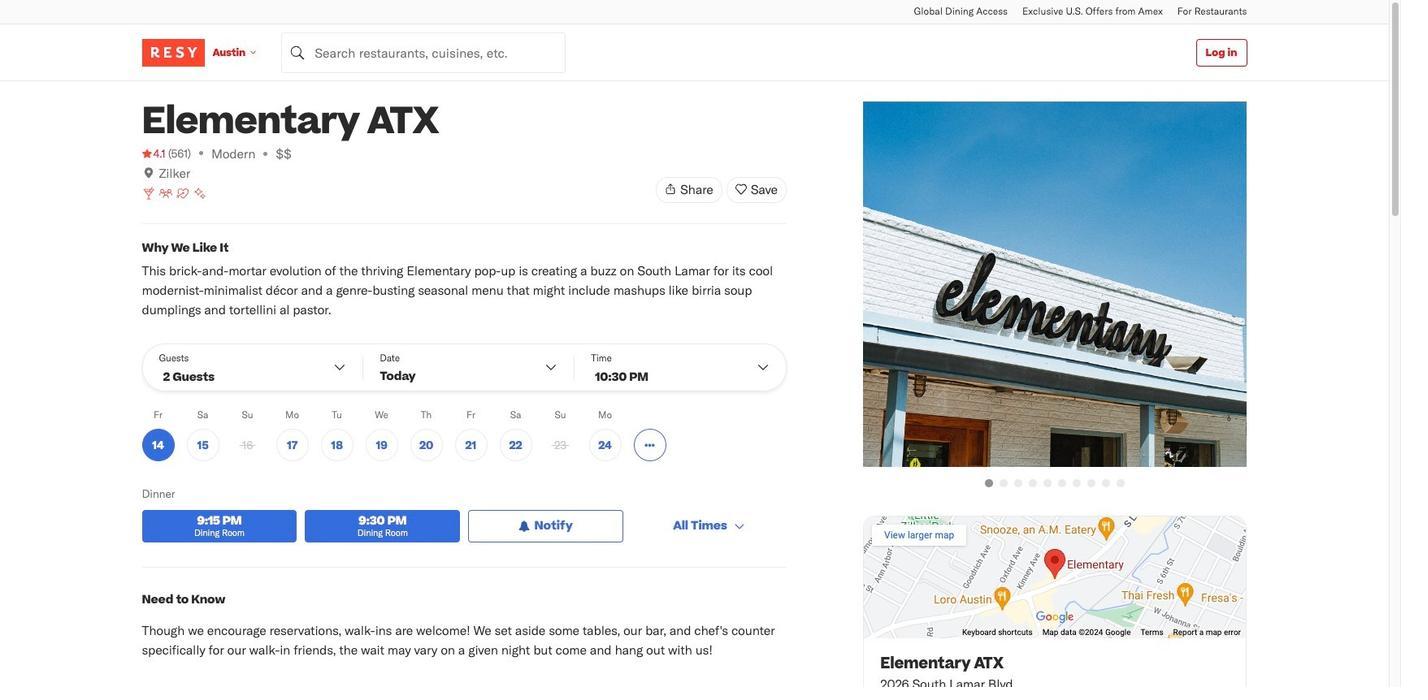 Task type: describe. For each thing, give the bounding box(es) containing it.
4.1 out of 5 stars image
[[142, 145, 166, 162]]

Search restaurants, cuisines, etc. text field
[[281, 32, 566, 73]]



Task type: vqa. For each thing, say whether or not it's contained in the screenshot.
SEARCH RESTAURANTS, CUISINES, ETC. text field
yes



Task type: locate. For each thing, give the bounding box(es) containing it.
None field
[[281, 32, 566, 73]]



